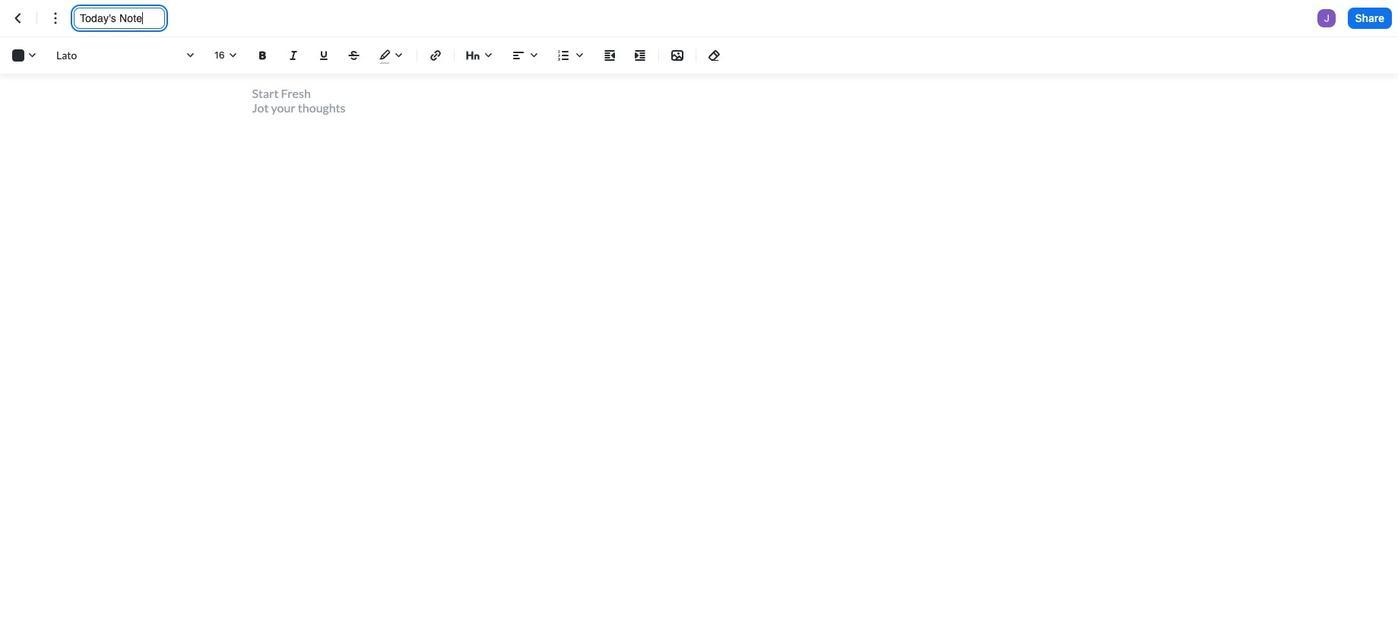 Task type: vqa. For each thing, say whether or not it's contained in the screenshot.
right icon associated with first Menu Item from the bottom
no



Task type: describe. For each thing, give the bounding box(es) containing it.
bold image
[[254, 46, 272, 65]]

share button
[[1348, 8, 1393, 29]]

jacob simon image
[[1318, 9, 1336, 27]]

share
[[1356, 11, 1385, 24]]

lato button
[[50, 43, 202, 68]]

increase indent image
[[631, 46, 650, 65]]

strikethrough image
[[345, 46, 364, 65]]



Task type: locate. For each thing, give the bounding box(es) containing it.
insert image image
[[669, 46, 687, 65]]

underline image
[[315, 46, 333, 65]]

clear style image
[[706, 46, 724, 65]]

link image
[[427, 46, 445, 65]]

all notes image
[[9, 9, 27, 27]]

16
[[214, 49, 225, 61]]

16 button
[[208, 43, 245, 68]]

italic image
[[284, 46, 303, 65]]

more image
[[46, 9, 65, 27]]

lato
[[56, 49, 77, 62]]

None text field
[[80, 11, 159, 26]]

decrease indent image
[[601, 46, 619, 65]]



